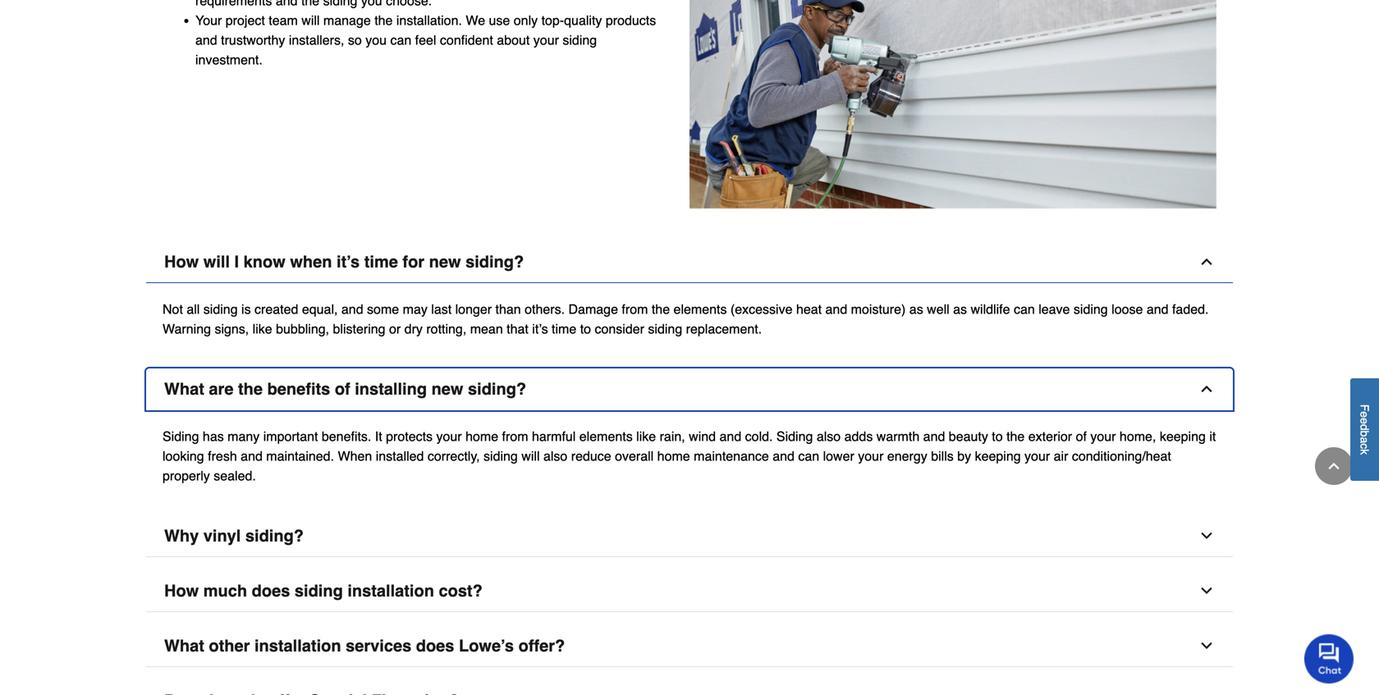 Task type: vqa. For each thing, say whether or not it's contained in the screenshot.
24- inside the KOBALT ® XTR 24-VOLT TOOLS
no



Task type: locate. For each thing, give the bounding box(es) containing it.
installation up services
[[348, 582, 434, 601]]

2 horizontal spatial can
[[1014, 302, 1035, 317]]

0 horizontal spatial home
[[466, 429, 498, 444]]

use
[[489, 13, 510, 28]]

2 how from the top
[[164, 582, 199, 601]]

2 chevron down image from the top
[[1199, 638, 1215, 655]]

siding? right vinyl
[[245, 527, 304, 546]]

0 horizontal spatial like
[[253, 322, 272, 337]]

the inside siding has many important benefits. it protects your home from harmful elements like rain, wind and cold. siding also adds warmth and beauty to the exterior of your home, keeping it looking fresh and maintained. when installed correctly, siding will also reduce overall home maintenance and can lower your energy bills by keeping your air conditioning/heat properly sealed.
[[1007, 429, 1025, 444]]

to
[[580, 322, 591, 337], [992, 429, 1003, 444]]

not
[[163, 302, 183, 317]]

from up consider
[[622, 302, 648, 317]]

time
[[364, 253, 398, 272], [552, 322, 577, 337]]

can inside the not all siding is created equal, and some may last longer than others. damage from the elements (excessive heat and moisture) as well as wildlife can leave siding loose and faded. warning signs, like bubbling, blistering or dry rotting, mean that it's time to consider siding replacement.
[[1014, 302, 1035, 317]]

1 horizontal spatial keeping
[[1160, 429, 1206, 444]]

keeping left the it
[[1160, 429, 1206, 444]]

1 vertical spatial from
[[502, 429, 528, 444]]

trustworthy
[[221, 32, 285, 48]]

how left 'much'
[[164, 582, 199, 601]]

1 vertical spatial can
[[1014, 302, 1035, 317]]

the left the exterior
[[1007, 429, 1025, 444]]

installed
[[376, 449, 424, 464]]

of right benefits
[[335, 380, 350, 399]]

what for what are the benefits of installing new siding?
[[164, 380, 204, 399]]

chevron up image
[[1199, 381, 1215, 398], [1326, 458, 1342, 475]]

1 how from the top
[[164, 253, 199, 272]]

other
[[209, 637, 250, 656]]

siding up the looking
[[163, 429, 199, 444]]

much
[[203, 582, 247, 601]]

also
[[817, 429, 841, 444], [544, 449, 568, 464]]

siding? down mean
[[468, 380, 526, 399]]

siding?
[[466, 253, 524, 272], [468, 380, 526, 399], [245, 527, 304, 546]]

will inside button
[[203, 253, 230, 272]]

it's inside how will i know when it's time for new siding? button
[[337, 253, 360, 272]]

0 vertical spatial home
[[466, 429, 498, 444]]

faded.
[[1173, 302, 1209, 317]]

properly
[[163, 469, 210, 484]]

0 horizontal spatial elements
[[580, 429, 633, 444]]

elements up reduce
[[580, 429, 633, 444]]

1 vertical spatial what
[[164, 637, 204, 656]]

0 horizontal spatial does
[[252, 582, 290, 601]]

1 horizontal spatial chevron up image
[[1326, 458, 1342, 475]]

like inside the not all siding is created equal, and some may last longer than others. damage from the elements (excessive heat and moisture) as well as wildlife can leave siding loose and faded. warning signs, like bubbling, blistering or dry rotting, mean that it's time to consider siding replacement.
[[253, 322, 272, 337]]

0 vertical spatial does
[[252, 582, 290, 601]]

new
[[429, 253, 461, 272], [432, 380, 463, 399]]

0 horizontal spatial can
[[390, 32, 412, 48]]

siding inside the your project team will manage the installation. we use only top-quality products and trustworthy installers, so you can feel confident about your siding investment.
[[563, 32, 597, 48]]

0 vertical spatial it's
[[337, 253, 360, 272]]

and down your
[[195, 32, 217, 48]]

siding has many important benefits. it protects your home from harmful elements like rain, wind and cold. siding also adds warmth and beauty to the exterior of your home, keeping it looking fresh and maintained. when installed correctly, siding will also reduce overall home maintenance and can lower your energy bills by keeping your air conditioning/heat properly sealed.
[[163, 429, 1216, 484]]

time down 'others.'
[[552, 322, 577, 337]]

e up d
[[1359, 412, 1372, 418]]

it's down 'others.'
[[532, 322, 548, 337]]

investment.
[[195, 52, 263, 67]]

home down rain,
[[657, 449, 690, 464]]

what for what other installation services does lowe's offer?
[[164, 637, 204, 656]]

how will i know when it's time for new siding? button
[[146, 242, 1233, 283]]

manage
[[323, 13, 371, 28]]

elements inside siding has many important benefits. it protects your home from harmful elements like rain, wind and cold. siding also adds warmth and beauty to the exterior of your home, keeping it looking fresh and maintained. when installed correctly, siding will also reduce overall home maintenance and can lower your energy bills by keeping your air conditioning/heat properly sealed.
[[580, 429, 633, 444]]

confident
[[440, 32, 493, 48]]

wildlife
[[971, 302, 1010, 317]]

of
[[335, 380, 350, 399], [1076, 429, 1087, 444]]

to right the beauty on the right bottom of page
[[992, 429, 1003, 444]]

what inside button
[[164, 637, 204, 656]]

does inside what other installation services does lowe's offer? button
[[416, 637, 454, 656]]

the down how will i know when it's time for new siding? button
[[652, 302, 670, 317]]

chevron down image inside how much does siding installation cost? button
[[1199, 583, 1215, 600]]

e up b
[[1359, 418, 1372, 425]]

will
[[302, 13, 320, 28], [203, 253, 230, 272], [522, 449, 540, 464]]

1 vertical spatial it's
[[532, 322, 548, 337]]

to down damage
[[580, 322, 591, 337]]

energy
[[887, 449, 928, 464]]

0 horizontal spatial installation
[[255, 637, 341, 656]]

also up lower at bottom
[[817, 429, 841, 444]]

what left 'other'
[[164, 637, 204, 656]]

rain,
[[660, 429, 685, 444]]

1 vertical spatial to
[[992, 429, 1003, 444]]

from inside siding has many important benefits. it protects your home from harmful elements like rain, wind and cold. siding also adds warmth and beauty to the exterior of your home, keeping it looking fresh and maintained. when installed correctly, siding will also reduce overall home maintenance and can lower your energy bills by keeping your air conditioning/heat properly sealed.
[[502, 429, 528, 444]]

i
[[234, 253, 239, 272]]

new right for
[[429, 253, 461, 272]]

e
[[1359, 412, 1372, 418], [1359, 418, 1372, 425]]

quality
[[564, 13, 602, 28]]

what are the benefits of installing new siding?
[[164, 380, 526, 399]]

1 vertical spatial also
[[544, 449, 568, 464]]

air
[[1054, 449, 1069, 464]]

0 vertical spatial like
[[253, 322, 272, 337]]

why
[[164, 527, 199, 546]]

1 horizontal spatial to
[[992, 429, 1003, 444]]

time left for
[[364, 253, 398, 272]]

1 vertical spatial elements
[[580, 429, 633, 444]]

others.
[[525, 302, 565, 317]]

the inside the not all siding is created equal, and some may last longer than others. damage from the elements (excessive heat and moisture) as well as wildlife can leave siding loose and faded. warning signs, like bubbling, blistering or dry rotting, mean that it's time to consider siding replacement.
[[652, 302, 670, 317]]

from
[[622, 302, 648, 317], [502, 429, 528, 444]]

your down top- on the top left
[[534, 32, 559, 48]]

0 horizontal spatial chevron up image
[[1199, 381, 1215, 398]]

0 vertical spatial from
[[622, 302, 648, 317]]

important
[[263, 429, 318, 444]]

rotting,
[[426, 322, 467, 337]]

keeping right by
[[975, 449, 1021, 464]]

bubbling,
[[276, 322, 329, 337]]

0 horizontal spatial to
[[580, 322, 591, 337]]

siding down quality
[[563, 32, 597, 48]]

installation down the how much does siding installation cost?
[[255, 637, 341, 656]]

1 chevron down image from the top
[[1199, 583, 1215, 600]]

and
[[195, 32, 217, 48], [341, 302, 363, 317], [826, 302, 848, 317], [1147, 302, 1169, 317], [720, 429, 742, 444], [923, 429, 945, 444], [241, 449, 263, 464], [773, 449, 795, 464]]

what
[[164, 380, 204, 399], [164, 637, 204, 656]]

home
[[466, 429, 498, 444], [657, 449, 690, 464]]

1 horizontal spatial like
[[636, 429, 656, 444]]

siding right correctly, at the bottom of the page
[[484, 449, 518, 464]]

know
[[244, 253, 286, 272]]

how up not
[[164, 253, 199, 272]]

of right the exterior
[[1076, 429, 1087, 444]]

your up conditioning/heat
[[1091, 429, 1116, 444]]

will down harmful
[[522, 449, 540, 464]]

overall
[[615, 449, 654, 464]]

and down the 'many'
[[241, 449, 263, 464]]

from left harmful
[[502, 429, 528, 444]]

1 vertical spatial installation
[[255, 637, 341, 656]]

time inside button
[[364, 253, 398, 272]]

can
[[390, 32, 412, 48], [1014, 302, 1035, 317], [798, 449, 820, 464]]

top-
[[542, 13, 564, 28]]

0 horizontal spatial from
[[502, 429, 528, 444]]

1 horizontal spatial from
[[622, 302, 648, 317]]

0 vertical spatial can
[[390, 32, 412, 48]]

for
[[403, 253, 425, 272]]

of inside siding has many important benefits. it protects your home from harmful elements like rain, wind and cold. siding also adds warmth and beauty to the exterior of your home, keeping it looking fresh and maintained. when installed correctly, siding will also reduce overall home maintenance and can lower your energy bills by keeping your air conditioning/heat properly sealed.
[[1076, 429, 1087, 444]]

1 horizontal spatial can
[[798, 449, 820, 464]]

0 horizontal spatial keeping
[[975, 449, 1021, 464]]

1 horizontal spatial of
[[1076, 429, 1087, 444]]

1 vertical spatial chevron up image
[[1326, 458, 1342, 475]]

what inside button
[[164, 380, 204, 399]]

conditioning/heat
[[1072, 449, 1172, 464]]

0 horizontal spatial as
[[910, 302, 923, 317]]

0 vertical spatial of
[[335, 380, 350, 399]]

benefits.
[[322, 429, 371, 444]]

1 horizontal spatial as
[[953, 302, 967, 317]]

0 horizontal spatial it's
[[337, 253, 360, 272]]

as left well on the top
[[910, 302, 923, 317]]

0 vertical spatial how
[[164, 253, 199, 272]]

than
[[496, 302, 521, 317]]

1 vertical spatial does
[[416, 637, 454, 656]]

equal,
[[302, 302, 338, 317]]

team
[[269, 13, 298, 28]]

reduce
[[571, 449, 611, 464]]

can left leave
[[1014, 302, 1035, 317]]

how much does siding installation cost?
[[164, 582, 483, 601]]

1 horizontal spatial will
[[302, 13, 320, 28]]

harmful
[[532, 429, 576, 444]]

1 what from the top
[[164, 380, 204, 399]]

1 vertical spatial chevron down image
[[1199, 638, 1215, 655]]

of inside what are the benefits of installing new siding? button
[[335, 380, 350, 399]]

like down created
[[253, 322, 272, 337]]

home up correctly, at the bottom of the page
[[466, 429, 498, 444]]

1 horizontal spatial siding
[[777, 429, 813, 444]]

0 vertical spatial what
[[164, 380, 204, 399]]

0 horizontal spatial of
[[335, 380, 350, 399]]

siding up signs,
[[203, 302, 238, 317]]

can left lower at bottom
[[798, 449, 820, 464]]

1 vertical spatial how
[[164, 582, 199, 601]]

new right installing
[[432, 380, 463, 399]]

when
[[338, 449, 372, 464]]

f
[[1359, 405, 1372, 412]]

siding? up than
[[466, 253, 524, 272]]

the up you
[[375, 13, 393, 28]]

1 vertical spatial like
[[636, 429, 656, 444]]

chevron up image
[[1199, 254, 1215, 270]]

1 horizontal spatial elements
[[674, 302, 727, 317]]

chevron down image
[[1199, 583, 1215, 600], [1199, 638, 1215, 655]]

and up blistering
[[341, 302, 363, 317]]

chevron up image inside what are the benefits of installing new siding? button
[[1199, 381, 1215, 398]]

1 horizontal spatial time
[[552, 322, 577, 337]]

1 horizontal spatial home
[[657, 449, 690, 464]]

1 vertical spatial of
[[1076, 429, 1087, 444]]

installation.
[[396, 13, 462, 28]]

will up installers, on the left
[[302, 13, 320, 28]]

0 vertical spatial installation
[[348, 582, 434, 601]]

0 vertical spatial keeping
[[1160, 429, 1206, 444]]

f e e d b a c k
[[1359, 405, 1372, 455]]

the inside the your project team will manage the installation. we use only top-quality products and trustworthy installers, so you can feel confident about your siding investment.
[[375, 13, 393, 28]]

does left lowe's
[[416, 637, 454, 656]]

0 vertical spatial siding?
[[466, 253, 524, 272]]

d
[[1359, 425, 1372, 431]]

does right 'much'
[[252, 582, 290, 601]]

1 horizontal spatial installation
[[348, 582, 434, 601]]

it's right "when"
[[337, 253, 360, 272]]

2 vertical spatial can
[[798, 449, 820, 464]]

0 vertical spatial chevron down image
[[1199, 583, 1215, 600]]

1 horizontal spatial it's
[[532, 322, 548, 337]]

keeping
[[1160, 429, 1206, 444], [975, 449, 1021, 464]]

how for how will i know when it's time for new siding?
[[164, 253, 199, 272]]

does
[[252, 582, 290, 601], [416, 637, 454, 656]]

like up "overall" at the left bottom
[[636, 429, 656, 444]]

1 horizontal spatial does
[[416, 637, 454, 656]]

your down the exterior
[[1025, 449, 1050, 464]]

products
[[606, 13, 656, 28]]

2 horizontal spatial will
[[522, 449, 540, 464]]

created
[[255, 302, 298, 317]]

siding right cold.
[[777, 429, 813, 444]]

from inside the not all siding is created equal, and some may last longer than others. damage from the elements (excessive heat and moisture) as well as wildlife can leave siding loose and faded. warning signs, like bubbling, blistering or dry rotting, mean that it's time to consider siding replacement.
[[622, 302, 648, 317]]

will inside the your project team will manage the installation. we use only top-quality products and trustworthy installers, so you can feel confident about your siding investment.
[[302, 13, 320, 28]]

2 vertical spatial will
[[522, 449, 540, 464]]

will left i
[[203, 253, 230, 272]]

beauty
[[949, 429, 988, 444]]

0 vertical spatial chevron up image
[[1199, 381, 1215, 398]]

can left feel
[[390, 32, 412, 48]]

0 vertical spatial also
[[817, 429, 841, 444]]

siding up what other installation services does lowe's offer?
[[295, 582, 343, 601]]

and up the maintenance on the bottom of page
[[720, 429, 742, 444]]

it's
[[337, 253, 360, 272], [532, 322, 548, 337]]

0 vertical spatial will
[[302, 13, 320, 28]]

2 as from the left
[[953, 302, 967, 317]]

installation inside button
[[255, 637, 341, 656]]

1 vertical spatial time
[[552, 322, 577, 337]]

scroll to top element
[[1315, 447, 1353, 485]]

0 horizontal spatial time
[[364, 253, 398, 272]]

what left are
[[164, 380, 204, 399]]

also down harmful
[[544, 449, 568, 464]]

bills
[[931, 449, 954, 464]]

does inside how much does siding installation cost? button
[[252, 582, 290, 601]]

chevron down image inside what other installation services does lowe's offer? button
[[1199, 638, 1215, 655]]

2 what from the top
[[164, 637, 204, 656]]

0 vertical spatial elements
[[674, 302, 727, 317]]

the right are
[[238, 380, 263, 399]]

0 vertical spatial time
[[364, 253, 398, 272]]

your down adds
[[858, 449, 884, 464]]

as right well on the top
[[953, 302, 967, 317]]

0 horizontal spatial also
[[544, 449, 568, 464]]

installation
[[348, 582, 434, 601], [255, 637, 341, 656]]

how
[[164, 253, 199, 272], [164, 582, 199, 601]]

can inside the your project team will manage the installation. we use only top-quality products and trustworthy installers, so you can feel confident about your siding investment.
[[390, 32, 412, 48]]

a professional independent installer in a blue lowe's vest installing siding on a home. image
[[690, 0, 1217, 209]]

0 vertical spatial to
[[580, 322, 591, 337]]

elements up replacement.
[[674, 302, 727, 317]]

1 as from the left
[[910, 302, 923, 317]]

0 horizontal spatial siding
[[163, 429, 199, 444]]

0 horizontal spatial will
[[203, 253, 230, 272]]

1 vertical spatial will
[[203, 253, 230, 272]]



Task type: describe. For each thing, give the bounding box(es) containing it.
cold.
[[745, 429, 773, 444]]

k
[[1359, 449, 1372, 455]]

blistering
[[333, 322, 386, 337]]

so
[[348, 32, 362, 48]]

a
[[1359, 437, 1372, 444]]

siding right consider
[[648, 322, 683, 337]]

siding inside button
[[295, 582, 343, 601]]

1 vertical spatial keeping
[[975, 449, 1021, 464]]

fresh
[[208, 449, 237, 464]]

vinyl
[[203, 527, 241, 546]]

many
[[228, 429, 260, 444]]

cost?
[[439, 582, 483, 601]]

siding right leave
[[1074, 302, 1108, 317]]

damage
[[569, 302, 618, 317]]

chevron down image
[[1199, 528, 1215, 545]]

warmth
[[877, 429, 920, 444]]

1 vertical spatial new
[[432, 380, 463, 399]]

f e e d b a c k button
[[1351, 379, 1379, 481]]

1 siding from the left
[[163, 429, 199, 444]]

moisture)
[[851, 302, 906, 317]]

your inside the your project team will manage the installation. we use only top-quality products and trustworthy installers, so you can feel confident about your siding investment.
[[534, 32, 559, 48]]

to inside the not all siding is created equal, and some may last longer than others. damage from the elements (excessive heat and moisture) as well as wildlife can leave siding loose and faded. warning signs, like bubbling, blistering or dry rotting, mean that it's time to consider siding replacement.
[[580, 322, 591, 337]]

1 vertical spatial siding?
[[468, 380, 526, 399]]

your project team will manage the installation. we use only top-quality products and trustworthy installers, so you can feel confident about your siding investment.
[[195, 13, 656, 67]]

project
[[226, 13, 265, 28]]

lower
[[823, 449, 855, 464]]

about
[[497, 32, 530, 48]]

it's inside the not all siding is created equal, and some may last longer than others. damage from the elements (excessive heat and moisture) as well as wildlife can leave siding loose and faded. warning signs, like bubbling, blistering or dry rotting, mean that it's time to consider siding replacement.
[[532, 322, 548, 337]]

installation inside button
[[348, 582, 434, 601]]

we
[[466, 13, 485, 28]]

exterior
[[1029, 429, 1072, 444]]

why vinyl siding? button
[[146, 516, 1233, 558]]

warning
[[163, 322, 211, 337]]

lowe's
[[459, 637, 514, 656]]

services
[[346, 637, 412, 656]]

sealed.
[[214, 469, 256, 484]]

dry
[[405, 322, 423, 337]]

how will i know when it's time for new siding?
[[164, 253, 524, 272]]

and up bills
[[923, 429, 945, 444]]

your
[[195, 13, 222, 28]]

why vinyl siding?
[[164, 527, 304, 546]]

what other installation services does lowe's offer?
[[164, 637, 565, 656]]

chevron up image inside scroll to top element
[[1326, 458, 1342, 475]]

offer?
[[519, 637, 565, 656]]

longer
[[455, 302, 492, 317]]

like inside siding has many important benefits. it protects your home from harmful elements like rain, wind and cold. siding also adds warmth and beauty to the exterior of your home, keeping it looking fresh and maintained. when installed correctly, siding will also reduce overall home maintenance and can lower your energy bills by keeping your air conditioning/heat properly sealed.
[[636, 429, 656, 444]]

last
[[431, 302, 452, 317]]

only
[[514, 13, 538, 28]]

and down cold.
[[773, 449, 795, 464]]

will inside siding has many important benefits. it protects your home from harmful elements like rain, wind and cold. siding also adds warmth and beauty to the exterior of your home, keeping it looking fresh and maintained. when installed correctly, siding will also reduce overall home maintenance and can lower your energy bills by keeping your air conditioning/heat properly sealed.
[[522, 449, 540, 464]]

your up correctly, at the bottom of the page
[[436, 429, 462, 444]]

can inside siding has many important benefits. it protects your home from harmful elements like rain, wind and cold. siding also adds warmth and beauty to the exterior of your home, keeping it looking fresh and maintained. when installed correctly, siding will also reduce overall home maintenance and can lower your energy bills by keeping your air conditioning/heat properly sealed.
[[798, 449, 820, 464]]

(excessive
[[731, 302, 793, 317]]

b
[[1359, 431, 1372, 437]]

how for how much does siding installation cost?
[[164, 582, 199, 601]]

what other installation services does lowe's offer? button
[[146, 626, 1233, 668]]

protects
[[386, 429, 433, 444]]

time inside the not all siding is created equal, and some may last longer than others. damage from the elements (excessive heat and moisture) as well as wildlife can leave siding loose and faded. warning signs, like bubbling, blistering or dry rotting, mean that it's time to consider siding replacement.
[[552, 322, 577, 337]]

2 vertical spatial siding?
[[245, 527, 304, 546]]

and right the loose
[[1147, 302, 1169, 317]]

to inside siding has many important benefits. it protects your home from harmful elements like rain, wind and cold. siding also adds warmth and beauty to the exterior of your home, keeping it looking fresh and maintained. when installed correctly, siding will also reduce overall home maintenance and can lower your energy bills by keeping your air conditioning/heat properly sealed.
[[992, 429, 1003, 444]]

when
[[290, 253, 332, 272]]

1 horizontal spatial also
[[817, 429, 841, 444]]

how much does siding installation cost? button
[[146, 571, 1233, 613]]

are
[[209, 380, 234, 399]]

siding inside siding has many important benefits. it protects your home from harmful elements like rain, wind and cold. siding also adds warmth and beauty to the exterior of your home, keeping it looking fresh and maintained. when installed correctly, siding will also reduce overall home maintenance and can lower your energy bills by keeping your air conditioning/heat properly sealed.
[[484, 449, 518, 464]]

that
[[507, 322, 529, 337]]

what are the benefits of installing new siding? button
[[146, 369, 1233, 411]]

and inside the your project team will manage the installation. we use only top-quality products and trustworthy installers, so you can feel confident about your siding investment.
[[195, 32, 217, 48]]

2 e from the top
[[1359, 418, 1372, 425]]

leave
[[1039, 302, 1070, 317]]

all
[[187, 302, 200, 317]]

or
[[389, 322, 401, 337]]

it
[[1210, 429, 1216, 444]]

installing
[[355, 380, 427, 399]]

the inside button
[[238, 380, 263, 399]]

is
[[241, 302, 251, 317]]

signs,
[[215, 322, 249, 337]]

chat invite button image
[[1305, 634, 1355, 684]]

maintained.
[[266, 449, 334, 464]]

may
[[403, 302, 428, 317]]

and right heat
[[826, 302, 848, 317]]

by
[[958, 449, 971, 464]]

benefits
[[267, 380, 330, 399]]

mean
[[470, 322, 503, 337]]

correctly,
[[428, 449, 480, 464]]

you
[[366, 32, 387, 48]]

consider
[[595, 322, 645, 337]]

it
[[375, 429, 382, 444]]

home,
[[1120, 429, 1156, 444]]

well
[[927, 302, 950, 317]]

has
[[203, 429, 224, 444]]

looking
[[163, 449, 204, 464]]

chevron down image for what other installation services does lowe's offer?
[[1199, 638, 1215, 655]]

2 siding from the left
[[777, 429, 813, 444]]

maintenance
[[694, 449, 769, 464]]

c
[[1359, 444, 1372, 449]]

1 vertical spatial home
[[657, 449, 690, 464]]

feel
[[415, 32, 436, 48]]

some
[[367, 302, 399, 317]]

heat
[[796, 302, 822, 317]]

elements inside the not all siding is created equal, and some may last longer than others. damage from the elements (excessive heat and moisture) as well as wildlife can leave siding loose and faded. warning signs, like bubbling, blistering or dry rotting, mean that it's time to consider siding replacement.
[[674, 302, 727, 317]]

chevron down image for how much does siding installation cost?
[[1199, 583, 1215, 600]]

replacement.
[[686, 322, 762, 337]]

0 vertical spatial new
[[429, 253, 461, 272]]

wind
[[689, 429, 716, 444]]

1 e from the top
[[1359, 412, 1372, 418]]



